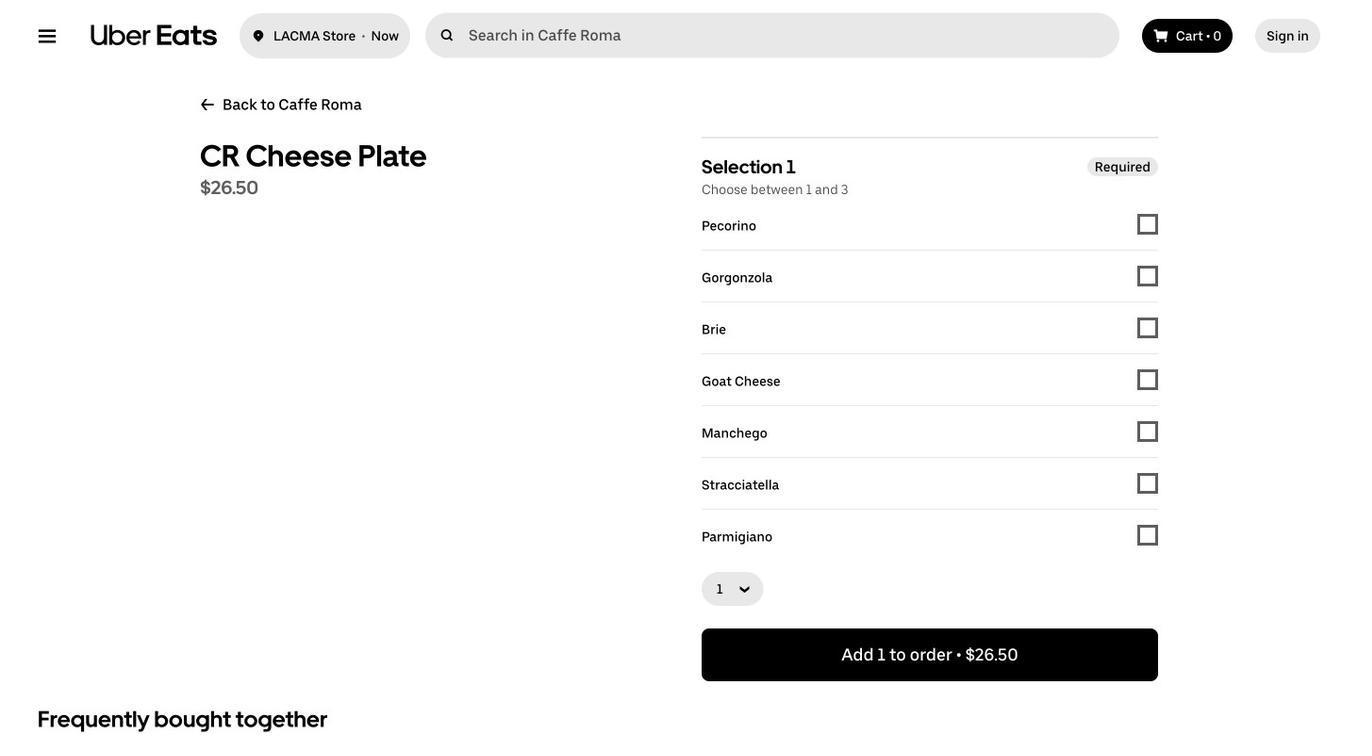 Task type: vqa. For each thing, say whether or not it's contained in the screenshot.
the Main navigation menu IMAGE
yes



Task type: locate. For each thing, give the bounding box(es) containing it.
main navigation menu image
[[38, 26, 57, 45]]



Task type: describe. For each thing, give the bounding box(es) containing it.
deliver to image
[[251, 25, 266, 47]]

Search in Caffe Roma text field
[[469, 26, 1112, 45]]

uber eats home image
[[91, 25, 217, 47]]

go back image
[[200, 97, 215, 112]]



